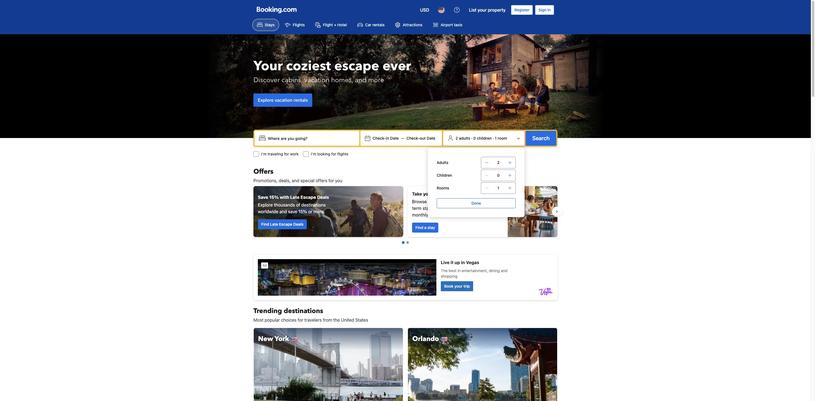 Task type: vqa. For each thing, say whether or not it's contained in the screenshot.
a
yes



Task type: locate. For each thing, give the bounding box(es) containing it.
stays link
[[253, 19, 280, 31]]

vacation down cabins,
[[275, 98, 293, 102]]

late down worldwide
[[270, 222, 278, 227]]

0 horizontal spatial date
[[391, 136, 399, 141]]

cabins,
[[282, 75, 303, 85]]

rentals down cabins,
[[294, 98, 308, 102]]

explore up worldwide
[[258, 203, 273, 207]]

property
[[488, 7, 506, 12]]

in left —
[[386, 136, 390, 141]]

offers promotions, deals, and special offers for you
[[254, 167, 343, 183]]

1 horizontal spatial date
[[427, 136, 436, 141]]

0 horizontal spatial 1
[[495, 136, 497, 141]]

more
[[368, 75, 384, 85], [314, 209, 324, 214]]

0 vertical spatial escape
[[301, 195, 316, 200]]

1
[[495, 136, 497, 141], [498, 186, 500, 190]]

0 horizontal spatial check-
[[373, 136, 386, 141]]

sign in link
[[536, 5, 555, 15]]

0 inside button
[[474, 136, 476, 141]]

· right children on the right of the page
[[493, 136, 494, 141]]

1 horizontal spatial 0
[[498, 173, 500, 178]]

airport taxis
[[441, 22, 463, 27]]

for
[[284, 152, 289, 156], [332, 152, 337, 156], [329, 178, 334, 183], [298, 318, 303, 323]]

take your longest vacation yet image
[[508, 186, 558, 237]]

2 explore from the top
[[258, 203, 273, 207]]

0 vertical spatial more
[[368, 75, 384, 85]]

car rentals
[[365, 22, 385, 27]]

late up the of
[[290, 195, 300, 200]]

save
[[288, 209, 298, 214]]

1 horizontal spatial 2
[[498, 160, 500, 165]]

2 vertical spatial vacation
[[451, 191, 470, 196]]

rentals
[[373, 22, 385, 27], [294, 98, 308, 102]]

1 vertical spatial more
[[314, 209, 324, 214]]

and right deals,
[[292, 178, 299, 183]]

2 left adults
[[456, 136, 458, 141]]

2 adults · 0 children · 1 room
[[456, 136, 508, 141]]

1 horizontal spatial escape
[[301, 195, 316, 200]]

0 vertical spatial 0
[[474, 136, 476, 141]]

1 vertical spatial escape
[[279, 222, 293, 227]]

1 left room
[[495, 136, 497, 141]]

2 · from the left
[[493, 136, 494, 141]]

+
[[334, 22, 337, 27]]

vacation down 'coziest'
[[305, 75, 330, 85]]

thousands
[[274, 203, 295, 207]]

15% left with
[[269, 195, 279, 200]]

1 horizontal spatial ·
[[493, 136, 494, 141]]

escape
[[301, 195, 316, 200], [279, 222, 293, 227]]

0 vertical spatial vacation
[[305, 75, 330, 85]]

0 horizontal spatial your
[[423, 191, 433, 196]]

0 vertical spatial 15%
[[269, 195, 279, 200]]

your
[[478, 7, 487, 12], [423, 191, 433, 196]]

united
[[341, 318, 355, 323]]

0 vertical spatial destinations
[[302, 203, 326, 207]]

0 vertical spatial explore
[[258, 98, 274, 102]]

attractions
[[403, 22, 423, 27]]

0 horizontal spatial and
[[280, 209, 287, 214]]

choices
[[281, 318, 297, 323]]

1 horizontal spatial 1
[[498, 186, 500, 190]]

0 horizontal spatial find
[[261, 222, 269, 227]]

deals
[[317, 195, 329, 200], [294, 222, 304, 227]]

ever
[[383, 57, 412, 75]]

2 for 2
[[498, 160, 500, 165]]

1 vertical spatial rentals
[[294, 98, 308, 102]]

2 inside button
[[456, 136, 458, 141]]

0 vertical spatial in
[[548, 7, 551, 12]]

2 horizontal spatial vacation
[[451, 191, 470, 196]]

and down thousands
[[280, 209, 287, 214]]

rates.
[[430, 212, 441, 217]]

and
[[355, 75, 367, 85], [292, 178, 299, 183], [280, 209, 287, 214]]

1 vertical spatial vacation
[[275, 98, 293, 102]]

offering
[[450, 199, 466, 204]]

find left the a on the bottom of page
[[416, 225, 424, 230]]

progress bar
[[402, 241, 409, 244]]

find for browse properties offering long- term stays, many at reduced monthly rates.
[[416, 225, 424, 230]]

1 horizontal spatial and
[[292, 178, 299, 183]]

0 horizontal spatial deals
[[294, 222, 304, 227]]

1 horizontal spatial deals
[[317, 195, 329, 200]]

hotel
[[338, 22, 347, 27]]

15% left or
[[299, 209, 307, 214]]

deals down offers
[[317, 195, 329, 200]]

1 horizontal spatial check-
[[407, 136, 420, 141]]

children
[[437, 173, 452, 178]]

reduced
[[453, 206, 469, 211]]

your inside take your longest vacation yet browse properties offering long- term stays, many at reduced monthly rates.
[[423, 191, 433, 196]]

—
[[401, 136, 405, 141]]

2
[[456, 136, 458, 141], [498, 160, 500, 165]]

vacation up "offering"
[[451, 191, 470, 196]]

check- left —
[[373, 136, 386, 141]]

escape up or
[[301, 195, 316, 200]]

1 vertical spatial and
[[292, 178, 299, 183]]

1 horizontal spatial find
[[416, 225, 424, 230]]

rentals right 'car'
[[373, 22, 385, 27]]

0 vertical spatial your
[[478, 7, 487, 12]]

find down worldwide
[[261, 222, 269, 227]]

2 down room
[[498, 160, 500, 165]]

find late escape deals link
[[258, 219, 307, 229]]

deals down save
[[294, 222, 304, 227]]

0 horizontal spatial vacation
[[275, 98, 293, 102]]

1 horizontal spatial more
[[368, 75, 384, 85]]

2 horizontal spatial and
[[355, 75, 367, 85]]

1 vertical spatial 2
[[498, 160, 500, 165]]

1 check- from the left
[[373, 136, 386, 141]]

new york link
[[254, 328, 404, 401]]

0 vertical spatial deals
[[317, 195, 329, 200]]

region
[[249, 184, 562, 239]]

for right choices
[[298, 318, 303, 323]]

out
[[420, 136, 426, 141]]

check- right —
[[407, 136, 420, 141]]

date
[[391, 136, 399, 141], [427, 136, 436, 141]]

i'm looking for flights
[[311, 152, 349, 156]]

0 horizontal spatial rentals
[[294, 98, 308, 102]]

0 horizontal spatial late
[[270, 222, 278, 227]]

0 vertical spatial 1
[[495, 136, 497, 141]]

destinations up the travelers
[[284, 307, 323, 316]]

late inside save 15% with late escape deals explore thousands of destinations worldwide and save 15% or more
[[290, 195, 300, 200]]

a
[[425, 225, 427, 230]]

1 vertical spatial 15%
[[299, 209, 307, 214]]

find late escape deals
[[261, 222, 304, 227]]

with
[[280, 195, 289, 200]]

your right take
[[423, 191, 433, 196]]

2 for 2 adults · 0 children · 1 room
[[456, 136, 458, 141]]

late
[[290, 195, 300, 200], [270, 222, 278, 227]]

0 horizontal spatial 2
[[456, 136, 458, 141]]

flights
[[293, 22, 305, 27]]

1 vertical spatial deals
[[294, 222, 304, 227]]

list your property link
[[466, 3, 509, 17]]

your right list
[[478, 7, 487, 12]]

escape
[[335, 57, 380, 75]]

for left work
[[284, 152, 289, 156]]

date left —
[[391, 136, 399, 141]]

car rentals link
[[353, 19, 390, 31]]

1 vertical spatial explore
[[258, 203, 273, 207]]

1 horizontal spatial your
[[478, 7, 487, 12]]

0 horizontal spatial ·
[[472, 136, 473, 141]]

1 vertical spatial in
[[386, 136, 390, 141]]

·
[[472, 136, 473, 141], [493, 136, 494, 141]]

0 vertical spatial and
[[355, 75, 367, 85]]

find for explore thousands of destinations worldwide and save 15% or more
[[261, 222, 269, 227]]

advertisement region
[[254, 255, 558, 300]]

browse
[[412, 199, 427, 204]]

and down escape in the left top of the page
[[355, 75, 367, 85]]

for left the you
[[329, 178, 334, 183]]

flights link
[[281, 19, 310, 31]]

check-in date button
[[371, 133, 401, 143]]

work
[[290, 152, 299, 156]]

0 horizontal spatial in
[[386, 136, 390, 141]]

escape down save
[[279, 222, 293, 227]]

save 15% with late escape deals explore thousands of destinations worldwide and save 15% or more
[[258, 195, 329, 214]]

0 vertical spatial 2
[[456, 136, 458, 141]]

stay
[[428, 225, 436, 230]]

1 up done button
[[498, 186, 500, 190]]

· right adults
[[472, 136, 473, 141]]

1 vertical spatial destinations
[[284, 307, 323, 316]]

0 horizontal spatial 0
[[474, 136, 476, 141]]

explore down discover
[[258, 98, 274, 102]]

0 horizontal spatial escape
[[279, 222, 293, 227]]

yet
[[471, 191, 477, 196]]

offers
[[254, 167, 274, 176]]

destinations
[[302, 203, 326, 207], [284, 307, 323, 316]]

orlando
[[413, 334, 439, 344]]

airport taxis link
[[429, 19, 468, 31]]

destinations up or
[[302, 203, 326, 207]]

find
[[261, 222, 269, 227], [416, 225, 424, 230]]

0 horizontal spatial more
[[314, 209, 324, 214]]

more right or
[[314, 209, 324, 214]]

1 explore from the top
[[258, 98, 274, 102]]

0
[[474, 136, 476, 141], [498, 173, 500, 178]]

2 adults · 0 children · 1 room button
[[446, 133, 523, 144]]

date right out at the right of the page
[[427, 136, 436, 141]]

or
[[308, 209, 313, 214]]

your for longest
[[423, 191, 433, 196]]

0 vertical spatial late
[[290, 195, 300, 200]]

i'm
[[311, 152, 317, 156]]

more down escape in the left top of the page
[[368, 75, 384, 85]]

main content
[[249, 167, 562, 401]]

1 horizontal spatial in
[[548, 7, 551, 12]]

1 vertical spatial your
[[423, 191, 433, 196]]

list
[[469, 7, 477, 12]]

sign
[[539, 7, 547, 12]]

progress bar inside main content
[[402, 241, 409, 244]]

1 horizontal spatial rentals
[[373, 22, 385, 27]]

monthly
[[412, 212, 429, 217]]

in right sign
[[548, 7, 551, 12]]

1 horizontal spatial vacation
[[305, 75, 330, 85]]

2 vertical spatial and
[[280, 209, 287, 214]]

rooms
[[437, 186, 450, 190]]

1 horizontal spatial late
[[290, 195, 300, 200]]



Task type: describe. For each thing, give the bounding box(es) containing it.
adults
[[437, 160, 449, 165]]

search
[[533, 135, 550, 141]]

1 vertical spatial 0
[[498, 173, 500, 178]]

escape inside save 15% with late escape deals explore thousands of destinations worldwide and save 15% or more
[[301, 195, 316, 200]]

1 vertical spatial late
[[270, 222, 278, 227]]

the
[[334, 318, 340, 323]]

longest
[[434, 191, 450, 196]]

taxis
[[454, 22, 463, 27]]

popular
[[265, 318, 280, 323]]

1 horizontal spatial 15%
[[299, 209, 307, 214]]

discover
[[254, 75, 280, 85]]

take your longest vacation yet browse properties offering long- term stays, many at reduced monthly rates.
[[412, 191, 478, 217]]

looking
[[318, 152, 331, 156]]

vacation inside take your longest vacation yet browse properties offering long- term stays, many at reduced monthly rates.
[[451, 191, 470, 196]]

more inside save 15% with late escape deals explore thousands of destinations worldwide and save 15% or more
[[314, 209, 324, 214]]

homes,
[[331, 75, 354, 85]]

york
[[275, 334, 289, 344]]

of
[[296, 203, 300, 207]]

term
[[412, 206, 422, 211]]

promotions,
[[254, 178, 278, 183]]

most
[[254, 318, 264, 323]]

list your property
[[469, 7, 506, 12]]

and inside your coziest escape ever discover cabins, vacation homes, and more
[[355, 75, 367, 85]]

children
[[477, 136, 492, 141]]

long-
[[467, 199, 478, 204]]

new
[[258, 334, 273, 344]]

vacation inside your coziest escape ever discover cabins, vacation homes, and more
[[305, 75, 330, 85]]

your
[[254, 57, 283, 75]]

1 date from the left
[[391, 136, 399, 141]]

adults
[[459, 136, 471, 141]]

flight + hotel
[[323, 22, 347, 27]]

0 vertical spatial rentals
[[373, 22, 385, 27]]

trending
[[254, 307, 282, 316]]

flight
[[323, 22, 333, 27]]

region containing take your longest vacation yet
[[249, 184, 562, 239]]

2 date from the left
[[427, 136, 436, 141]]

explore inside save 15% with late escape deals explore thousands of destinations worldwide and save 15% or more
[[258, 203, 273, 207]]

traveling
[[268, 152, 283, 156]]

flights
[[338, 152, 349, 156]]

trending destinations most popular choices for travelers from the united states
[[254, 307, 368, 323]]

Where are you going? field
[[266, 133, 358, 143]]

attractions link
[[391, 19, 428, 31]]

register
[[515, 7, 530, 12]]

take
[[412, 191, 422, 196]]

1 · from the left
[[472, 136, 473, 141]]

group of friends hiking in the mountains on a sunny day image
[[254, 186, 404, 237]]

sign in
[[539, 7, 551, 12]]

in for sign
[[548, 7, 551, 12]]

destinations inside the trending destinations most popular choices for travelers from the united states
[[284, 307, 323, 316]]

save
[[258, 195, 268, 200]]

and inside offers promotions, deals, and special offers for you
[[292, 178, 299, 183]]

1 inside button
[[495, 136, 497, 141]]

search button
[[526, 131, 557, 146]]

coziest
[[286, 57, 331, 75]]

for inside the trending destinations most popular choices for travelers from the united states
[[298, 318, 303, 323]]

2 check- from the left
[[407, 136, 420, 141]]

deals inside save 15% with late escape deals explore thousands of destinations worldwide and save 15% or more
[[317, 195, 329, 200]]

your coziest escape ever discover cabins, vacation homes, and more
[[254, 57, 412, 85]]

register link
[[512, 5, 533, 15]]

find a stay
[[416, 225, 436, 230]]

car
[[365, 22, 372, 27]]

done
[[472, 201, 481, 206]]

stays
[[265, 22, 275, 27]]

booking.com image
[[257, 7, 297, 13]]

explore vacation rentals
[[258, 98, 308, 102]]

done button
[[437, 198, 516, 208]]

usd button
[[417, 3, 433, 17]]

explore vacation rentals link
[[254, 93, 313, 107]]

airport
[[441, 22, 453, 27]]

special
[[301, 178, 315, 183]]

more inside your coziest escape ever discover cabins, vacation homes, and more
[[368, 75, 384, 85]]

states
[[356, 318, 368, 323]]

destinations inside save 15% with late escape deals explore thousands of destinations worldwide and save 15% or more
[[302, 203, 326, 207]]

room
[[498, 136, 508, 141]]

many
[[436, 206, 447, 211]]

1 vertical spatial 1
[[498, 186, 500, 190]]

you
[[335, 178, 343, 183]]

find a stay link
[[412, 223, 439, 233]]

for left flights
[[332, 152, 337, 156]]

check-out date button
[[405, 133, 438, 143]]

new york
[[258, 334, 289, 344]]

main content containing offers
[[249, 167, 562, 401]]

check-in date — check-out date
[[373, 136, 436, 141]]

offers
[[316, 178, 328, 183]]

at
[[448, 206, 452, 211]]

i'm
[[261, 152, 267, 156]]

0 horizontal spatial 15%
[[269, 195, 279, 200]]

for inside offers promotions, deals, and special offers for you
[[329, 178, 334, 183]]

and inside save 15% with late escape deals explore thousands of destinations worldwide and save 15% or more
[[280, 209, 287, 214]]

travelers
[[305, 318, 322, 323]]

properties
[[428, 199, 449, 204]]

stays,
[[423, 206, 435, 211]]

from
[[323, 318, 332, 323]]

usd
[[420, 7, 430, 12]]

your for property
[[478, 7, 487, 12]]

in for check-
[[386, 136, 390, 141]]

worldwide
[[258, 209, 279, 214]]



